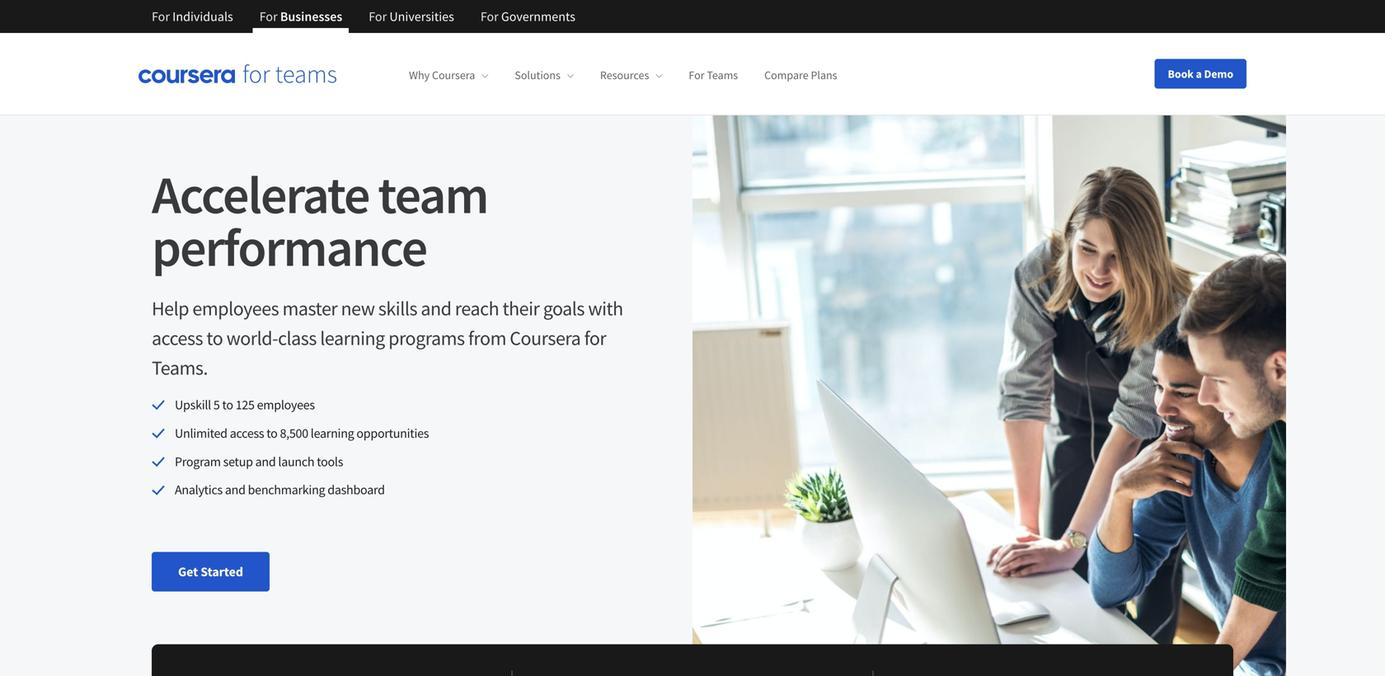 Task type: describe. For each thing, give the bounding box(es) containing it.
coursera inside the help employees master new skills and reach their goals with access to world-class learning programs from coursera for teams.
[[510, 326, 581, 351]]

individuals
[[172, 8, 233, 25]]

started
[[201, 564, 243, 580]]

world-
[[226, 326, 278, 351]]

5
[[214, 397, 220, 413]]

1 vertical spatial learning
[[311, 425, 354, 442]]

solutions link
[[515, 68, 574, 83]]

their
[[503, 296, 540, 321]]

teams
[[707, 68, 738, 83]]

for left teams
[[689, 68, 705, 83]]

book a demo button
[[1155, 59, 1247, 89]]

unlimited access to 8,500 learning opportunities
[[175, 425, 429, 442]]

upskill 5 to 125 employees
[[175, 397, 315, 413]]

performance
[[152, 214, 427, 280]]

team
[[378, 161, 488, 228]]

businesses
[[280, 8, 342, 25]]

launch
[[278, 453, 315, 470]]

and inside the help employees master new skills and reach their goals with access to world-class learning programs from coursera for teams.
[[421, 296, 452, 321]]

demo
[[1205, 66, 1234, 81]]

analytics
[[175, 482, 223, 498]]

dashboard
[[328, 482, 385, 498]]

compare plans link
[[765, 68, 838, 83]]

for for businesses
[[260, 8, 278, 25]]

opportunities
[[357, 425, 429, 442]]

for for individuals
[[152, 8, 170, 25]]

banner navigation
[[139, 0, 589, 33]]

help
[[152, 296, 189, 321]]

employees inside the help employees master new skills and reach their goals with access to world-class learning programs from coursera for teams.
[[192, 296, 279, 321]]

accelerate team performance
[[152, 161, 488, 280]]

unlimited
[[175, 425, 227, 442]]

to for 5
[[222, 397, 233, 413]]

get started
[[178, 564, 243, 580]]

help employees master new skills and reach their goals with access to world-class learning programs from coursera for teams.
[[152, 296, 623, 380]]

book
[[1168, 66, 1194, 81]]

upskill
[[175, 397, 211, 413]]

benchmarking
[[248, 482, 325, 498]]

for individuals
[[152, 8, 233, 25]]

with
[[588, 296, 623, 321]]

master
[[283, 296, 338, 321]]

class
[[278, 326, 317, 351]]

for for universities
[[369, 8, 387, 25]]

skills
[[378, 296, 417, 321]]

compare plans
[[765, 68, 838, 83]]

setup
[[223, 453, 253, 470]]

why coursera link
[[409, 68, 489, 83]]

reach
[[455, 296, 499, 321]]



Task type: vqa. For each thing, say whether or not it's contained in the screenshot.
What do you want to learn? text box
no



Task type: locate. For each thing, give the bounding box(es) containing it.
why coursera
[[409, 68, 475, 83]]

resources
[[600, 68, 649, 83]]

2 vertical spatial and
[[225, 482, 246, 498]]

access inside the help employees master new skills and reach their goals with access to world-class learning programs from coursera for teams.
[[152, 326, 203, 351]]

and down setup
[[225, 482, 246, 498]]

1 vertical spatial coursera
[[510, 326, 581, 351]]

0 vertical spatial employees
[[192, 296, 279, 321]]

to right the 5
[[222, 397, 233, 413]]

employees
[[192, 296, 279, 321], [257, 397, 315, 413]]

access
[[152, 326, 203, 351], [230, 425, 264, 442]]

125
[[236, 397, 255, 413]]

for teams
[[689, 68, 738, 83]]

0 vertical spatial coursera
[[432, 68, 475, 83]]

employees up the 8,500
[[257, 397, 315, 413]]

for universities
[[369, 8, 454, 25]]

why
[[409, 68, 430, 83]]

to left "world-"
[[207, 326, 223, 351]]

0 vertical spatial to
[[207, 326, 223, 351]]

for for governments
[[481, 8, 499, 25]]

coursera down goals
[[510, 326, 581, 351]]

0 horizontal spatial access
[[152, 326, 203, 351]]

analytics and benchmarking dashboard
[[175, 482, 385, 498]]

get
[[178, 564, 198, 580]]

coursera for teams image
[[139, 64, 337, 83]]

1 vertical spatial access
[[230, 425, 264, 442]]

governments
[[501, 8, 576, 25]]

for left 'universities' on the top left of page
[[369, 8, 387, 25]]

for
[[152, 8, 170, 25], [260, 8, 278, 25], [369, 8, 387, 25], [481, 8, 499, 25], [689, 68, 705, 83]]

from
[[468, 326, 506, 351]]

0 horizontal spatial coursera
[[432, 68, 475, 83]]

1 vertical spatial employees
[[257, 397, 315, 413]]

1 horizontal spatial coursera
[[510, 326, 581, 351]]

coursera right why
[[432, 68, 475, 83]]

0 vertical spatial and
[[421, 296, 452, 321]]

and up programs
[[421, 296, 452, 321]]

1 vertical spatial to
[[222, 397, 233, 413]]

plans
[[811, 68, 838, 83]]

learning inside the help employees master new skills and reach their goals with access to world-class learning programs from coursera for teams.
[[320, 326, 385, 351]]

learning
[[320, 326, 385, 351], [311, 425, 354, 442]]

1 horizontal spatial and
[[255, 453, 276, 470]]

for governments
[[481, 8, 576, 25]]

get started link
[[152, 552, 270, 592]]

for left governments
[[481, 8, 499, 25]]

for left individuals
[[152, 8, 170, 25]]

universities
[[390, 8, 454, 25]]

programs
[[389, 326, 465, 351]]

a
[[1196, 66, 1202, 81]]

program setup and launch tools
[[175, 453, 343, 470]]

resources link
[[600, 68, 663, 83]]

and right setup
[[255, 453, 276, 470]]

solutions
[[515, 68, 561, 83]]

learning down new
[[320, 326, 385, 351]]

for
[[584, 326, 606, 351]]

book a demo
[[1168, 66, 1234, 81]]

to for access
[[267, 425, 278, 442]]

access up "teams."
[[152, 326, 203, 351]]

for left businesses
[[260, 8, 278, 25]]

0 vertical spatial learning
[[320, 326, 385, 351]]

program
[[175, 453, 221, 470]]

goals
[[543, 296, 585, 321]]

access down the 125
[[230, 425, 264, 442]]

1 vertical spatial and
[[255, 453, 276, 470]]

0 horizontal spatial and
[[225, 482, 246, 498]]

and
[[421, 296, 452, 321], [255, 453, 276, 470], [225, 482, 246, 498]]

1 horizontal spatial access
[[230, 425, 264, 442]]

for teams link
[[689, 68, 738, 83]]

compare
[[765, 68, 809, 83]]

for businesses
[[260, 8, 342, 25]]

to inside the help employees master new skills and reach their goals with access to world-class learning programs from coursera for teams.
[[207, 326, 223, 351]]

8,500
[[280, 425, 308, 442]]

to
[[207, 326, 223, 351], [222, 397, 233, 413], [267, 425, 278, 442]]

2 horizontal spatial and
[[421, 296, 452, 321]]

2 vertical spatial to
[[267, 425, 278, 442]]

tools
[[317, 453, 343, 470]]

teams.
[[152, 355, 208, 380]]

learning up tools
[[311, 425, 354, 442]]

accelerate
[[152, 161, 369, 228]]

to left the 8,500
[[267, 425, 278, 442]]

coursera
[[432, 68, 475, 83], [510, 326, 581, 351]]

new
[[341, 296, 375, 321]]

0 vertical spatial access
[[152, 326, 203, 351]]

employees up "world-"
[[192, 296, 279, 321]]



